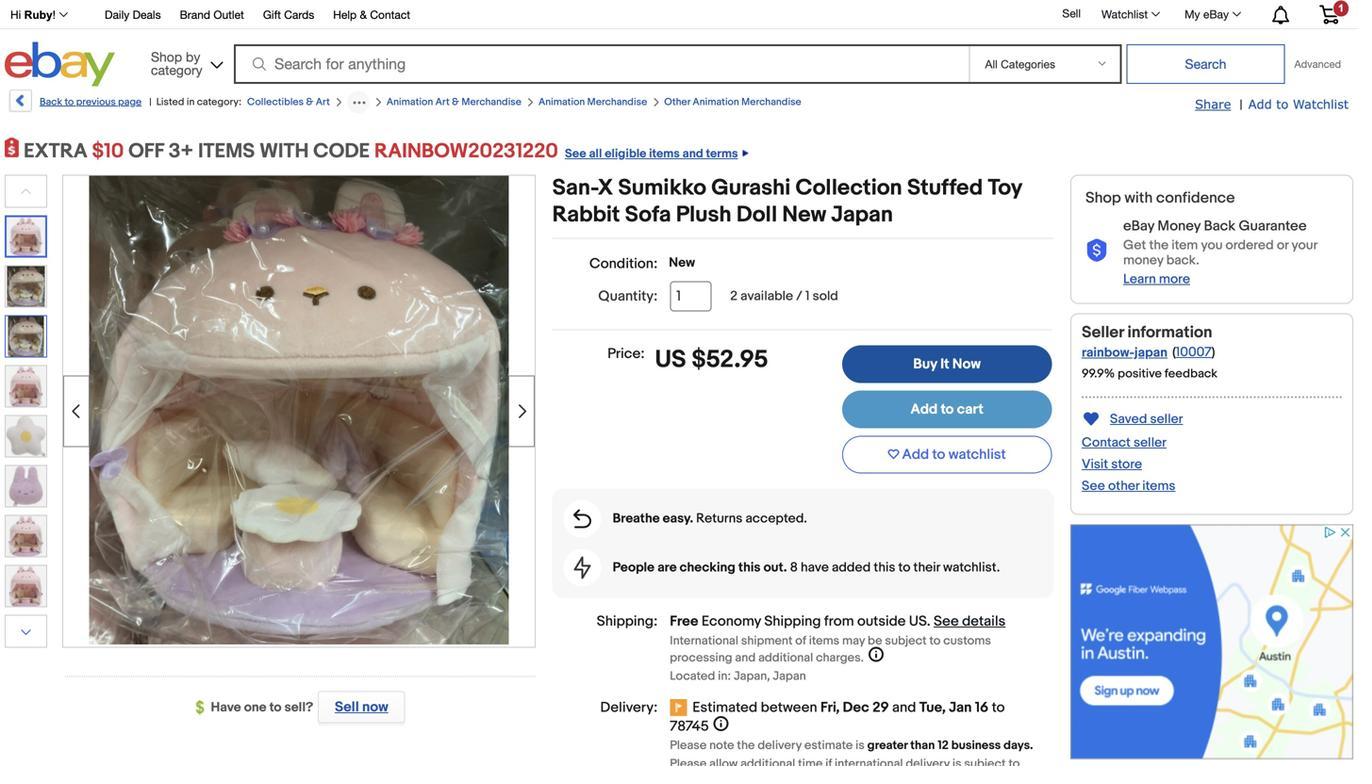 Task type: vqa. For each thing, say whether or not it's contained in the screenshot.
Shop All Car & Truck Parts link
no



Task type: locate. For each thing, give the bounding box(es) containing it.
& right "help" at the top
[[360, 8, 367, 21]]

1 horizontal spatial and
[[735, 651, 756, 666]]

deals
[[133, 8, 161, 21]]

0 vertical spatial sell
[[1063, 7, 1081, 20]]

merchandise down search for anything text field
[[587, 96, 647, 108]]

sell inside sell now link
[[335, 699, 359, 716]]

us $52.95 main content
[[552, 175, 1054, 767]]

0 vertical spatial ebay
[[1204, 8, 1229, 21]]

with
[[259, 139, 309, 164]]

contact inside the account navigation
[[370, 8, 410, 21]]

0 vertical spatial items
[[649, 147, 680, 161]]

toy
[[988, 175, 1022, 202]]

japan
[[831, 202, 893, 229], [773, 670, 806, 684]]

checking
[[680, 560, 736, 576]]

help & contact
[[333, 8, 410, 21]]

to inside international shipment of items may be subject to customs processing and additional charges.
[[930, 634, 941, 649]]

2 horizontal spatial animation
[[693, 96, 739, 108]]

0 horizontal spatial |
[[149, 96, 152, 108]]

1 horizontal spatial contact
[[1082, 435, 1131, 451]]

code
[[313, 139, 370, 164]]

1 vertical spatial sell
[[335, 699, 359, 716]]

1 vertical spatial back
[[1204, 218, 1236, 235]]

see down visit at the bottom right of page
[[1082, 479, 1105, 495]]

san-
[[552, 175, 598, 202]]

0 horizontal spatial back
[[40, 96, 62, 108]]

| right share button
[[1240, 97, 1243, 113]]

2 vertical spatial and
[[892, 700, 916, 717]]

shop by category banner
[[0, 0, 1354, 92]]

0 vertical spatial and
[[683, 147, 703, 161]]

delivery alert flag image
[[670, 700, 693, 719]]

0 vertical spatial watchlist
[[1102, 8, 1148, 21]]

my
[[1185, 8, 1200, 21]]

us right price:
[[655, 346, 686, 375]]

merchandise up the gurashi
[[742, 96, 802, 108]]

add to watchlist button
[[842, 436, 1052, 474]]

2 horizontal spatial and
[[892, 700, 916, 717]]

back left previous at the left
[[40, 96, 62, 108]]

see details link
[[934, 614, 1006, 631]]

japan left stuffed
[[831, 202, 893, 229]]

my ebay link
[[1175, 3, 1250, 25]]

back inside 'ebay money back guarantee get the item you ordered or your money back. learn more'
[[1204, 218, 1236, 235]]

brand
[[180, 8, 210, 21]]

to inside "link"
[[941, 401, 954, 418]]

1 vertical spatial and
[[735, 651, 756, 666]]

0 vertical spatial with details__icon image
[[1086, 239, 1108, 263]]

your
[[1292, 238, 1318, 254]]

0 vertical spatial the
[[1149, 238, 1169, 254]]

add down the "buy"
[[911, 401, 938, 418]]

be
[[868, 634, 883, 649]]

items
[[649, 147, 680, 161], [1143, 479, 1176, 495], [809, 634, 840, 649]]

saved
[[1110, 412, 1147, 428]]

1 horizontal spatial the
[[1149, 238, 1169, 254]]

ebay
[[1204, 8, 1229, 21], [1123, 218, 1155, 235]]

0 horizontal spatial art
[[316, 96, 330, 108]]

1 horizontal spatial sell
[[1063, 7, 1081, 20]]

additional
[[758, 651, 813, 666]]

0 vertical spatial add
[[1249, 97, 1272, 111]]

2 horizontal spatial &
[[452, 96, 459, 108]]

1 horizontal spatial japan
[[831, 202, 893, 229]]

shop
[[151, 49, 182, 65], [1086, 189, 1121, 208]]

hi
[[10, 8, 21, 21]]

merchandise up rainbow20231220
[[462, 96, 522, 108]]

picture 2 of 13 image
[[6, 266, 46, 307]]

free
[[670, 614, 698, 631]]

processing
[[670, 651, 733, 666]]

0 vertical spatial 1
[[1338, 2, 1344, 14]]

1 horizontal spatial &
[[360, 8, 367, 21]]

add inside add to watchlist button
[[902, 447, 929, 464]]

you
[[1201, 238, 1223, 254]]

0 horizontal spatial 1
[[806, 289, 810, 305]]

0 horizontal spatial see
[[565, 147, 586, 161]]

and right 29
[[892, 700, 916, 717]]

1 vertical spatial items
[[1143, 479, 1176, 495]]

details
[[962, 614, 1006, 631]]

add inside share | add to watchlist
[[1249, 97, 1272, 111]]

back
[[40, 96, 62, 108], [1204, 218, 1236, 235]]

1 vertical spatial shop
[[1086, 189, 1121, 208]]

ebay up get
[[1123, 218, 1155, 235]]

dec
[[843, 700, 869, 717]]

and up 'japan,'
[[735, 651, 756, 666]]

2 merchandise from the left
[[587, 96, 647, 108]]

information
[[1128, 323, 1213, 343]]

items inside see all eligible items and terms link
[[649, 147, 680, 161]]

and left terms
[[683, 147, 703, 161]]

0 horizontal spatial japan
[[773, 670, 806, 684]]

0 horizontal spatial shop
[[151, 49, 182, 65]]

add to watchlist
[[902, 447, 1006, 464]]

1 vertical spatial contact
[[1082, 435, 1131, 451]]

0 vertical spatial contact
[[370, 8, 410, 21]]

1 vertical spatial watchlist
[[1293, 97, 1349, 111]]

& up rainbow20231220
[[452, 96, 459, 108]]

this left out.
[[739, 560, 761, 576]]

0 horizontal spatial watchlist
[[1102, 8, 1148, 21]]

to down .
[[930, 634, 941, 649]]

picture 1 of 13 image
[[7, 217, 45, 256]]

2 vertical spatial see
[[934, 614, 959, 631]]

1 horizontal spatial this
[[874, 560, 896, 576]]

2 horizontal spatial merchandise
[[742, 96, 802, 108]]

learn
[[1123, 272, 1156, 288]]

1 vertical spatial seller
[[1134, 435, 1167, 451]]

items inside international shipment of items may be subject to customs processing and additional charges.
[[809, 634, 840, 649]]

0 vertical spatial seller
[[1150, 412, 1183, 428]]

with details__icon image for breathe easy.
[[574, 510, 592, 529]]

)
[[1212, 345, 1215, 361]]

0 horizontal spatial &
[[306, 96, 313, 108]]

collectibles
[[247, 96, 304, 108]]

more
[[1159, 272, 1190, 288]]

to left "watchlist"
[[932, 447, 946, 464]]

1 inside us $52.95 'main content'
[[806, 289, 810, 305]]

gift cards link
[[263, 5, 314, 26]]

contact
[[370, 8, 410, 21], [1082, 435, 1131, 451]]

buy it now
[[913, 356, 981, 373]]

78745
[[670, 719, 709, 736]]

delivery:
[[600, 700, 658, 717]]

0 horizontal spatial and
[[683, 147, 703, 161]]

1 horizontal spatial 1
[[1338, 2, 1344, 14]]

animation for animation merchandise
[[539, 96, 585, 108]]

none submit inside shop by category banner
[[1127, 44, 1285, 84]]

condition:
[[590, 256, 658, 273]]

animation right other
[[693, 96, 739, 108]]

see inside us $52.95 'main content'
[[934, 614, 959, 631]]

free economy shipping from outside us . see details
[[670, 614, 1006, 631]]

0 horizontal spatial sell
[[335, 699, 359, 716]]

to down advanced link
[[1277, 97, 1289, 111]]

items up charges.
[[809, 634, 840, 649]]

1 vertical spatial 1
[[806, 289, 810, 305]]

new inside san-x sumikko gurashi collection stuffed toy rabbit sofa plush doll new japan
[[782, 202, 827, 229]]

please
[[670, 739, 707, 754]]

contact right "help" at the top
[[370, 8, 410, 21]]

breathe easy. returns accepted.
[[613, 511, 807, 527]]

to left previous at the left
[[65, 96, 74, 108]]

to left "their"
[[899, 560, 911, 576]]

watchlist right sell link
[[1102, 8, 1148, 21]]

| left listed
[[149, 96, 152, 108]]

easy.
[[663, 511, 693, 527]]

seller down saved seller
[[1134, 435, 1167, 451]]

with details__icon image
[[1086, 239, 1108, 263], [574, 510, 592, 529], [574, 557, 591, 580]]

seller right saved
[[1150, 412, 1183, 428]]

10007 link
[[1176, 345, 1212, 361]]

are
[[658, 560, 677, 576]]

0 horizontal spatial items
[[649, 147, 680, 161]]

shop inside shop by category
[[151, 49, 182, 65]]

0 vertical spatial new
[[782, 202, 827, 229]]

seller inside contact seller visit store see other items
[[1134, 435, 1167, 451]]

back up you
[[1204, 218, 1236, 235]]

x
[[598, 175, 613, 202]]

0 horizontal spatial ebay
[[1123, 218, 1155, 235]]

advertisement region
[[1071, 525, 1354, 761]]

watchlist down advanced
[[1293, 97, 1349, 111]]

1 vertical spatial ebay
[[1123, 218, 1155, 235]]

animation art & merchandise link
[[387, 96, 522, 108]]

shop left by
[[151, 49, 182, 65]]

1 horizontal spatial new
[[782, 202, 827, 229]]

1 right /
[[806, 289, 810, 305]]

2 horizontal spatial see
[[1082, 479, 1105, 495]]

1 horizontal spatial see
[[934, 614, 959, 631]]

1 inside the account navigation
[[1338, 2, 1344, 14]]

seller inside button
[[1150, 412, 1183, 428]]

None submit
[[1127, 44, 1285, 84]]

with details__icon image left breathe
[[574, 510, 592, 529]]

to right the "16"
[[992, 700, 1005, 717]]

1 horizontal spatial back
[[1204, 218, 1236, 235]]

1 horizontal spatial items
[[809, 634, 840, 649]]

add down add to cart "link"
[[902, 447, 929, 464]]

the right get
[[1149, 238, 1169, 254]]

with details__icon image left get
[[1086, 239, 1108, 263]]

sell left now
[[335, 699, 359, 716]]

1 up advanced link
[[1338, 2, 1344, 14]]

this right added
[[874, 560, 896, 576]]

sell left watchlist link at the right of the page
[[1063, 7, 1081, 20]]

1 vertical spatial add
[[911, 401, 938, 418]]

rainbow-japan link
[[1082, 345, 1168, 361]]

animation up rainbow20231220
[[387, 96, 433, 108]]

ebay inside the account navigation
[[1204, 8, 1229, 21]]

0 horizontal spatial this
[[739, 560, 761, 576]]

1 art from the left
[[316, 96, 330, 108]]

1 horizontal spatial watchlist
[[1293, 97, 1349, 111]]

contact up visit store link
[[1082, 435, 1131, 451]]

other animation merchandise link
[[664, 96, 802, 108]]

daily
[[105, 8, 129, 21]]

rainbow20231220
[[374, 139, 558, 164]]

page
[[118, 96, 142, 108]]

$10
[[92, 139, 124, 164]]

tue,
[[920, 700, 946, 717]]

2 vertical spatial with details__icon image
[[574, 557, 591, 580]]

items
[[198, 139, 255, 164]]

/
[[796, 289, 803, 305]]

items up sumikko at the top
[[649, 147, 680, 161]]

animation down search for anything text field
[[539, 96, 585, 108]]

1 horizontal spatial art
[[435, 96, 450, 108]]

3+
[[169, 139, 194, 164]]

1 horizontal spatial |
[[1240, 97, 1243, 113]]

1 animation from the left
[[387, 96, 433, 108]]

1 horizontal spatial animation
[[539, 96, 585, 108]]

1 vertical spatial us
[[909, 614, 927, 631]]

japan down additional
[[773, 670, 806, 684]]

or
[[1277, 238, 1289, 254]]

.
[[927, 614, 931, 631]]

new right doll
[[782, 202, 827, 229]]

and inside international shipment of items may be subject to customs processing and additional charges.
[[735, 651, 756, 666]]

add right share
[[1249, 97, 1272, 111]]

1 vertical spatial with details__icon image
[[574, 510, 592, 529]]

contact inside contact seller visit store see other items
[[1082, 435, 1131, 451]]

0 horizontal spatial animation
[[387, 96, 433, 108]]

delivery
[[758, 739, 802, 754]]

picture 5 of 13 image
[[6, 416, 46, 457]]

0 vertical spatial shop
[[151, 49, 182, 65]]

& inside the account navigation
[[360, 8, 367, 21]]

1 horizontal spatial merchandise
[[587, 96, 647, 108]]

ebay right my
[[1204, 8, 1229, 21]]

to inside estimated between fri, dec 29 and tue, jan 16 to 78745
[[992, 700, 1005, 717]]

back to previous page link
[[8, 90, 142, 119]]

my ebay
[[1185, 8, 1229, 21]]

fri,
[[821, 700, 840, 717]]

with details__icon image left people
[[574, 557, 591, 580]]

shop left with at the right top of page
[[1086, 189, 1121, 208]]

0 vertical spatial japan
[[831, 202, 893, 229]]

2 horizontal spatial items
[[1143, 479, 1176, 495]]

2 animation from the left
[[539, 96, 585, 108]]

& right collectibles
[[306, 96, 313, 108]]

off
[[128, 139, 164, 164]]

other
[[1108, 479, 1140, 495]]

2 vertical spatial add
[[902, 447, 929, 464]]

0 horizontal spatial the
[[737, 739, 755, 754]]

item
[[1172, 238, 1198, 254]]

art right collectibles
[[316, 96, 330, 108]]

picture 8 of 13 image
[[6, 566, 46, 607]]

0 vertical spatial back
[[40, 96, 62, 108]]

add inside add to cart "link"
[[911, 401, 938, 418]]

sell now
[[335, 699, 388, 716]]

to left cart
[[941, 401, 954, 418]]

0 horizontal spatial contact
[[370, 8, 410, 21]]

see left all
[[565, 147, 586, 161]]

us up subject
[[909, 614, 927, 631]]

japan
[[1135, 345, 1168, 361]]

0 horizontal spatial merchandise
[[462, 96, 522, 108]]

2 vertical spatial items
[[809, 634, 840, 649]]

estimated
[[693, 700, 758, 717]]

us $52.95
[[655, 346, 768, 375]]

items right other
[[1143, 479, 1176, 495]]

the right note
[[737, 739, 755, 754]]

1 horizontal spatial ebay
[[1204, 8, 1229, 21]]

sell for sell
[[1063, 7, 1081, 20]]

sell inside the account navigation
[[1063, 7, 1081, 20]]

1 vertical spatial the
[[737, 739, 755, 754]]

new up quantity: text field on the top of page
[[669, 255, 695, 271]]

this
[[739, 560, 761, 576], [874, 560, 896, 576]]

confidence
[[1156, 189, 1235, 208]]

gift
[[263, 8, 281, 21]]

0 horizontal spatial us
[[655, 346, 686, 375]]

1 horizontal spatial shop
[[1086, 189, 1121, 208]]

add to cart
[[911, 401, 984, 418]]

collectibles & art link
[[247, 96, 330, 108]]

art up rainbow20231220
[[435, 96, 450, 108]]

0 horizontal spatial new
[[669, 255, 695, 271]]

1 vertical spatial see
[[1082, 479, 1105, 495]]

add for add to watchlist
[[902, 447, 929, 464]]

may
[[842, 634, 865, 649]]

watchlist
[[1102, 8, 1148, 21], [1293, 97, 1349, 111]]

see right .
[[934, 614, 959, 631]]

!
[[53, 8, 56, 21]]

cards
[[284, 8, 314, 21]]

days.
[[1004, 739, 1033, 754]]

watchlist
[[949, 447, 1006, 464]]

1 vertical spatial japan
[[773, 670, 806, 684]]

items inside contact seller visit store see other items
[[1143, 479, 1176, 495]]



Task type: describe. For each thing, give the bounding box(es) containing it.
watchlist.
[[943, 560, 1000, 576]]

of
[[795, 634, 806, 649]]

add for add to cart
[[911, 401, 938, 418]]

& for collectibles
[[306, 96, 313, 108]]

2
[[730, 289, 738, 305]]

san-x sumikko gurashi collection stuffed toy rabbit sofa plush doll new japan - picture 3 of 13 image
[[89, 174, 509, 645]]

rabbit
[[552, 202, 620, 229]]

1 link
[[1308, 0, 1351, 27]]

in
[[187, 96, 195, 108]]

picture 3 of 13 image
[[6, 316, 46, 357]]

account navigation
[[0, 0, 1354, 29]]

animation merchandise link
[[539, 96, 647, 108]]

is
[[856, 739, 865, 754]]

99.9%
[[1082, 367, 1115, 382]]

customs
[[944, 634, 991, 649]]

(
[[1173, 345, 1176, 361]]

collection
[[796, 175, 902, 202]]

1 horizontal spatial us
[[909, 614, 927, 631]]

10007
[[1176, 345, 1212, 361]]

| listed in category:
[[149, 96, 241, 108]]

than
[[911, 739, 935, 754]]

advanced link
[[1285, 45, 1351, 83]]

other animation merchandise
[[664, 96, 802, 108]]

2 this from the left
[[874, 560, 896, 576]]

sell now link
[[313, 692, 405, 724]]

san-x sumikko gurashi collection stuffed toy rabbit sofa plush doll new japan
[[552, 175, 1022, 229]]

guarantee
[[1239, 218, 1307, 235]]

out.
[[764, 560, 787, 576]]

sell for sell now
[[335, 699, 359, 716]]

3 animation from the left
[[693, 96, 739, 108]]

ordered
[[1226, 238, 1274, 254]]

their
[[914, 560, 940, 576]]

sell?
[[285, 700, 313, 716]]

and inside estimated between fri, dec 29 and tue, jan 16 to 78745
[[892, 700, 916, 717]]

by
[[186, 49, 200, 65]]

returns
[[696, 511, 743, 527]]

1 this from the left
[[739, 560, 761, 576]]

stuffed
[[907, 175, 983, 202]]

advanced
[[1295, 58, 1341, 70]]

shop by category button
[[142, 42, 227, 83]]

see all eligible items and terms link
[[558, 139, 749, 164]]

japan inside san-x sumikko gurashi collection stuffed toy rabbit sofa plush doll new japan
[[831, 202, 893, 229]]

1 merchandise from the left
[[462, 96, 522, 108]]

have one to sell?
[[211, 700, 313, 716]]

in:
[[718, 670, 731, 684]]

Search for anything text field
[[237, 46, 965, 82]]

with details__icon image for ebay money back guarantee
[[1086, 239, 1108, 263]]

29
[[873, 700, 889, 717]]

shop for shop by category
[[151, 49, 182, 65]]

collectibles & art
[[247, 96, 330, 108]]

international
[[670, 634, 739, 649]]

international shipment of items may be subject to customs processing and additional charges.
[[670, 634, 991, 666]]

picture 7 of 13 image
[[6, 516, 46, 557]]

see inside contact seller visit store see other items
[[1082, 479, 1105, 495]]

2 art from the left
[[435, 96, 450, 108]]

outside
[[857, 614, 906, 631]]

hi ruby !
[[10, 8, 56, 21]]

Quantity: text field
[[670, 282, 712, 312]]

plush
[[676, 202, 732, 229]]

have
[[211, 700, 241, 716]]

category
[[151, 62, 202, 78]]

8
[[790, 560, 798, 576]]

please note the delivery estimate is greater than 12 business days.
[[670, 739, 1033, 754]]

brand outlet
[[180, 8, 244, 21]]

to inside button
[[932, 447, 946, 464]]

all
[[589, 147, 602, 161]]

available
[[741, 289, 793, 305]]

added
[[832, 560, 871, 576]]

dollar sign image
[[196, 701, 211, 716]]

shipping
[[764, 614, 821, 631]]

items for see all eligible items and terms
[[649, 147, 680, 161]]

price:
[[608, 346, 645, 363]]

picture 6 of 13 image
[[6, 466, 46, 507]]

1 vertical spatial new
[[669, 255, 695, 271]]

accepted.
[[746, 511, 807, 527]]

to right "one"
[[269, 700, 282, 716]]

have
[[801, 560, 829, 576]]

learn more link
[[1123, 272, 1190, 288]]

3 merchandise from the left
[[742, 96, 802, 108]]

sofa
[[625, 202, 671, 229]]

picture 4 of 13 image
[[6, 366, 46, 407]]

watchlist link
[[1091, 3, 1169, 25]]

previous
[[76, 96, 116, 108]]

the inside us $52.95 'main content'
[[737, 739, 755, 754]]

extra
[[24, 139, 88, 164]]

the inside 'ebay money back guarantee get the item you ordered or your money back. learn more'
[[1149, 238, 1169, 254]]

japan,
[[734, 670, 770, 684]]

other
[[664, 96, 691, 108]]

with details__icon image for people are checking this out.
[[574, 557, 591, 580]]

sold
[[813, 289, 838, 305]]

ebay inside 'ebay money back guarantee get the item you ordered or your money back. learn more'
[[1123, 218, 1155, 235]]

extra $10 off 3+ items with code rainbow20231220
[[24, 139, 558, 164]]

share
[[1195, 97, 1231, 111]]

saved seller
[[1110, 412, 1183, 428]]

watchlist inside share | add to watchlist
[[1293, 97, 1349, 111]]

seller for saved
[[1150, 412, 1183, 428]]

| inside share | add to watchlist
[[1240, 97, 1243, 113]]

brand outlet link
[[180, 5, 244, 26]]

cart
[[957, 401, 984, 418]]

shop for shop with confidence
[[1086, 189, 1121, 208]]

watchlist inside the account navigation
[[1102, 8, 1148, 21]]

seller information rainbow-japan ( 10007 ) 99.9% positive feedback
[[1082, 323, 1218, 382]]

help
[[333, 8, 357, 21]]

get
[[1123, 238, 1146, 254]]

doll
[[737, 202, 777, 229]]

money
[[1158, 218, 1201, 235]]

shipment
[[741, 634, 793, 649]]

items for international shipment of items may be subject to customs processing and additional charges.
[[809, 634, 840, 649]]

seller for contact
[[1134, 435, 1167, 451]]

note
[[709, 739, 734, 754]]

ruby
[[24, 8, 53, 21]]

located
[[670, 670, 715, 684]]

& for help
[[360, 8, 367, 21]]

feedback
[[1165, 367, 1218, 382]]

to inside share | add to watchlist
[[1277, 97, 1289, 111]]

one
[[244, 700, 266, 716]]

animation for animation art & merchandise
[[387, 96, 433, 108]]

0 vertical spatial us
[[655, 346, 686, 375]]

0 vertical spatial see
[[565, 147, 586, 161]]



